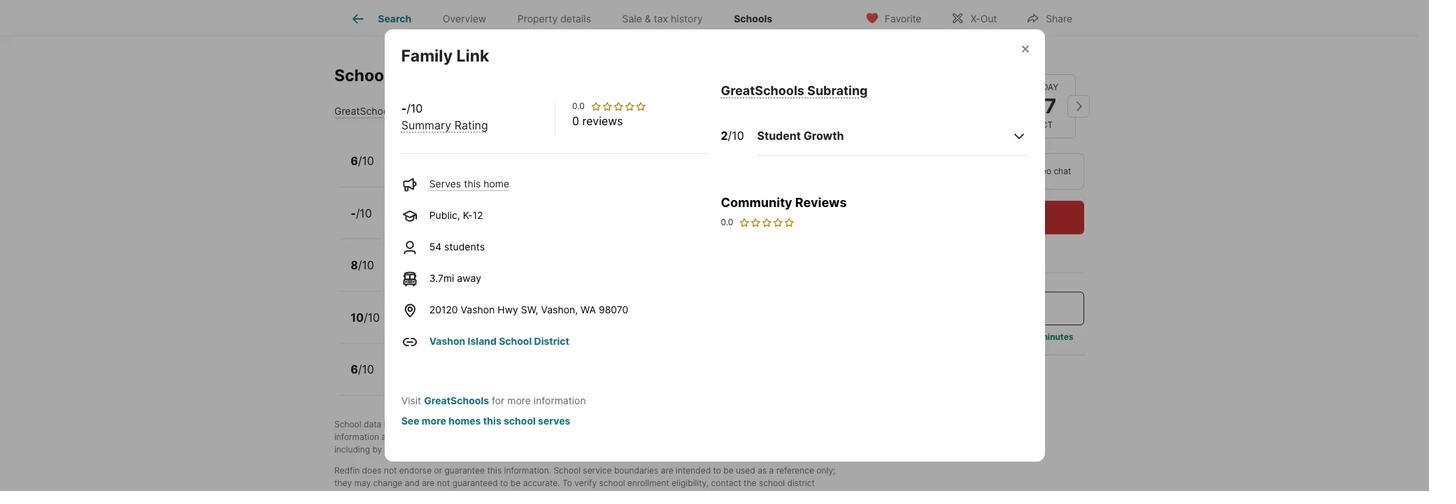 Task type: vqa. For each thing, say whether or not it's contained in the screenshot.
the bottommost Rating 0.0 out of 5 Element
yes



Task type: describe. For each thing, give the bounding box(es) containing it.
middle
[[448, 252, 485, 266]]

verify
[[575, 478, 597, 488]]

0 vertical spatial summary
[[399, 105, 443, 117]]

tour via video chat list box
[[865, 153, 1084, 190]]

data
[[364, 419, 381, 429]]

school data is provided by greatschools
[[334, 419, 495, 429]]

redfin does not endorse or guarantee this information.
[[334, 465, 551, 476]]

for
[[492, 395, 505, 406]]

0.0 for the top the rating 0.0 out of 5 element
[[572, 101, 585, 111]]

a inside school service boundaries are intended to be used as a reference only; they may change and are not
[[769, 465, 774, 476]]

search link
[[350, 10, 412, 27]]

home inside family link dialog
[[484, 178, 509, 190]]

• up 3.3mi
[[537, 215, 543, 227]]

12 inside 'family link public, k-12 • serves this home • 3.7mi'
[[433, 215, 444, 227]]

community reviews
[[721, 195, 847, 210]]

serves inside 'family link public, k-12 • serves this home • 3.7mi'
[[455, 215, 486, 227]]

mcmurray
[[390, 252, 446, 266]]

information inside , a nonprofit organization. redfin recommends buyers and renters use greatschools information and ratings as a including by contacting and visiting the schools themselves.
[[334, 431, 379, 442]]

school service boundaries are intended to be used as a reference only; they may change and are not
[[334, 465, 836, 488]]

buyers
[[681, 419, 708, 429]]

accurate.
[[523, 478, 560, 488]]

school inside mcmurray middle school public, 6-8 • serves this home • 3.3mi
[[488, 252, 526, 266]]

greatschools subrating
[[721, 83, 868, 98]]

eligibility,
[[672, 478, 709, 488]]

this inside mcmurray middle school public, 6-8 • serves this home • 3.3mi
[[486, 267, 502, 279]]

and up or
[[429, 444, 444, 455]]

information.
[[504, 465, 551, 476]]

chautauqua
[[390, 148, 457, 162]]

student growth
[[757, 128, 844, 142]]

by inside , a nonprofit organization. redfin recommends buyers and renters use greatschools information and ratings as a including by contacting and visiting the schools themselves.
[[372, 444, 382, 455]]

provided
[[393, 419, 427, 429]]

family for family link
[[401, 46, 453, 66]]

video
[[1030, 166, 1051, 176]]

intended
[[676, 465, 711, 476]]

, a nonprofit organization. redfin recommends buyers and renters use greatschools information and ratings as a including by contacting and visiting the schools themselves.
[[334, 419, 828, 455]]

change
[[373, 478, 402, 488]]

guaranteed to be accurate. to verify school enrollment eligibility, contact the school district directly.
[[334, 478, 815, 491]]

public, inside 'family link public, k-12 • serves this home • 3.7mi'
[[390, 215, 421, 227]]

0 vertical spatial a
[[500, 419, 505, 429]]

see more homes this school serves link
[[401, 415, 570, 427]]

favorite
[[885, 12, 922, 24]]

3.7mi away
[[429, 272, 481, 284]]

8 inside mcmurray middle school public, 6-8 • serves this home • 3.3mi
[[434, 267, 440, 279]]

/10 inside - /10 summary rating
[[407, 101, 423, 115]]

this up guaranteed
[[487, 465, 502, 476]]

summary rating link
[[401, 118, 488, 132]]

subrating
[[807, 83, 868, 98]]

visit
[[401, 395, 421, 406]]

family for family link public, k-12 • serves this home • 3.7mi
[[390, 200, 426, 214]]

/10 up - /10
[[358, 154, 374, 168]]

service
[[583, 465, 612, 476]]

20120
[[429, 304, 458, 315]]

does
[[362, 465, 382, 476]]

1 6 /10 from the top
[[351, 154, 374, 168]]

/10 down "10 /10"
[[358, 362, 374, 376]]

schools inside 'tab'
[[734, 13, 772, 25]]

greatschools inside , a nonprofit organization. redfin recommends buyers and renters use greatschools information and ratings as a including by contacting and visiting the schools themselves.
[[774, 419, 828, 429]]

see
[[401, 415, 419, 427]]

tour
[[996, 166, 1014, 176]]

school inside family link dialog
[[499, 335, 532, 347]]

directly.
[[334, 490, 366, 491]]

elementary
[[460, 148, 522, 162]]

&
[[645, 13, 651, 25]]

1 vertical spatial more
[[422, 415, 446, 427]]

friday 27 oct
[[1030, 82, 1058, 130]]

mcmurray middle school public, 6-8 • serves this home • 3.3mi
[[390, 252, 568, 279]]

including
[[334, 444, 370, 455]]

or
[[434, 465, 442, 476]]

0 horizontal spatial redfin
[[334, 465, 360, 476]]

link for family link public, k-12 • serves this home • 3.7mi
[[428, 200, 451, 214]]

- /10 summary rating
[[401, 101, 488, 132]]

10
[[351, 310, 364, 324]]

x-out
[[971, 12, 997, 24]]

2 horizontal spatial school
[[759, 478, 785, 488]]

sale & tax history
[[622, 13, 703, 25]]

this down visit greatschools for more information
[[483, 415, 501, 427]]

this down the chautauqua elementary school
[[464, 178, 481, 190]]

property
[[517, 13, 558, 25]]

public, inside family link dialog
[[429, 209, 460, 221]]

students
[[444, 241, 485, 253]]

ratings
[[399, 431, 426, 442]]

public, inside mcmurray middle school public, 6-8 • serves this home • 3.3mi
[[390, 267, 421, 279]]

vashon island school district link
[[429, 335, 569, 347]]

vashon,
[[541, 304, 578, 315]]

greatschools subrating link
[[721, 83, 868, 98]]

• left 3.3mi
[[534, 267, 539, 279]]

school inside school service boundaries are intended to be used as a reference only; they may change and are not
[[554, 465, 581, 476]]

out
[[981, 12, 997, 24]]

school inside family link dialog
[[504, 415, 536, 427]]

details
[[560, 13, 591, 25]]

schools
[[492, 444, 523, 455]]

they
[[334, 478, 352, 488]]

link for family link
[[456, 46, 489, 66]]

district
[[534, 335, 569, 347]]

history
[[671, 13, 703, 25]]

public, k-12
[[429, 209, 483, 221]]

serves
[[538, 415, 570, 427]]

1 vertical spatial rating 0.0 out of 5 element
[[739, 217, 795, 228]]

this inside 'family link public, k-12 • serves this home • 3.7mi'
[[489, 215, 506, 227]]

sale
[[622, 13, 642, 25]]

reviews
[[582, 114, 623, 128]]

20120 vashon hwy sw, vashon, wa 98070
[[429, 304, 628, 315]]

x-out button
[[939, 3, 1009, 32]]

the inside , a nonprofit organization. redfin recommends buyers and renters use greatschools information and ratings as a including by contacting and visiting the schools themselves.
[[477, 444, 490, 455]]

6-
[[423, 267, 434, 279]]

overview tab
[[427, 2, 502, 36]]

rating inside - /10 summary rating
[[454, 118, 488, 132]]

- for - /10
[[351, 206, 356, 220]]

next image
[[1067, 95, 1090, 117]]

27
[[1032, 94, 1056, 118]]

favorite button
[[853, 3, 933, 32]]

as inside , a nonprofit organization. redfin recommends buyers and renters use greatschools information and ratings as a including by contacting and visiting the schools themselves.
[[428, 431, 438, 442]]

contact
[[711, 478, 741, 488]]



Task type: locate. For each thing, give the bounding box(es) containing it.
serves up public, k-12
[[429, 178, 461, 190]]

0 vertical spatial serves
[[429, 178, 461, 190]]

k- down serves this home 'link'
[[463, 209, 473, 221]]

schools tab
[[718, 2, 788, 36]]

serves up students
[[455, 215, 486, 227]]

54 students
[[429, 241, 485, 253]]

0 vertical spatial rating
[[446, 105, 475, 117]]

3.7mi
[[546, 215, 571, 227], [429, 272, 454, 284]]

summary up the summary rating link
[[399, 105, 443, 117]]

0 vertical spatial be
[[724, 465, 734, 476]]

by
[[430, 419, 440, 429], [372, 444, 382, 455]]

1 vertical spatial schools
[[334, 65, 398, 85]]

visiting
[[446, 444, 474, 455]]

enrollment
[[627, 478, 669, 488]]

school right middle
[[488, 252, 526, 266]]

link inside family link element
[[456, 46, 489, 66]]

serves inside family link dialog
[[429, 178, 461, 190]]

1 vertical spatial not
[[437, 478, 450, 488]]

0 reviews
[[572, 114, 623, 128]]

1 vertical spatial by
[[372, 444, 382, 455]]

1 vertical spatial 3.7mi
[[429, 272, 454, 284]]

school right high
[[497, 304, 535, 318]]

0 horizontal spatial a
[[440, 431, 445, 442]]

1 vertical spatial home
[[509, 215, 535, 227]]

0 horizontal spatial k-
[[423, 215, 433, 227]]

wa
[[581, 304, 596, 315]]

vashon for vashon island school district
[[429, 335, 465, 347]]

island left high
[[434, 304, 467, 318]]

home down elementary
[[484, 178, 509, 190]]

information up including
[[334, 431, 379, 442]]

0 horizontal spatial information
[[334, 431, 379, 442]]

0 horizontal spatial by
[[372, 444, 382, 455]]

to down "information."
[[500, 478, 508, 488]]

/10 down 8 /10
[[364, 310, 380, 324]]

1 horizontal spatial more
[[507, 395, 531, 406]]

0 vertical spatial as
[[428, 431, 438, 442]]

12 up 54
[[433, 215, 444, 227]]

1 vertical spatial 6 /10
[[351, 362, 374, 376]]

to inside guaranteed to be accurate. to verify school enrollment eligibility, contact the school district directly.
[[500, 478, 508, 488]]

k- inside 'family link public, k-12 • serves this home • 3.7mi'
[[423, 215, 433, 227]]

school left the data
[[334, 419, 361, 429]]

the
[[477, 444, 490, 455], [744, 478, 757, 488]]

1 horizontal spatial information
[[534, 395, 586, 406]]

overview
[[443, 13, 486, 25]]

rating 0.0 out of 5 element up reviews
[[590, 101, 646, 112]]

this right public, k-12
[[489, 215, 506, 227]]

0 vertical spatial family
[[401, 46, 453, 66]]

not up change
[[384, 465, 397, 476]]

0 horizontal spatial school
[[504, 415, 536, 427]]

not inside school service boundaries are intended to be used as a reference only; they may change and are not
[[437, 478, 450, 488]]

island for high
[[434, 304, 467, 318]]

to up contact at the bottom of the page
[[713, 465, 721, 476]]

0 vertical spatial are
[[661, 465, 673, 476]]

0 vertical spatial island
[[434, 304, 467, 318]]

0 horizontal spatial to
[[500, 478, 508, 488]]

serves down middle
[[451, 267, 483, 279]]

property details tab
[[502, 2, 607, 36]]

information inside family link dialog
[[534, 395, 586, 406]]

0 horizontal spatial 0.0
[[572, 101, 585, 111]]

0.0 up 0
[[572, 101, 585, 111]]

friday
[[1030, 82, 1058, 92]]

rating up the summary rating link
[[446, 105, 475, 117]]

family right - /10
[[390, 200, 426, 214]]

by up does
[[372, 444, 382, 455]]

family inside dialog
[[401, 46, 453, 66]]

2 6 from the top
[[351, 362, 358, 376]]

1 horizontal spatial by
[[430, 419, 440, 429]]

1 horizontal spatial k-
[[463, 209, 473, 221]]

this right away
[[486, 267, 502, 279]]

more right see
[[422, 415, 446, 427]]

0 horizontal spatial -
[[351, 206, 356, 220]]

0 vertical spatial not
[[384, 465, 397, 476]]

- up 8 /10
[[351, 206, 356, 220]]

0 horizontal spatial not
[[384, 465, 397, 476]]

schools right history
[[734, 13, 772, 25]]

1 horizontal spatial 12
[[473, 209, 483, 221]]

tab list containing search
[[334, 0, 799, 36]]

summary down greatschools summary rating link at the top left of page
[[401, 118, 451, 132]]

0 horizontal spatial be
[[511, 478, 521, 488]]

serves this home
[[429, 178, 509, 190]]

k- up 54
[[423, 215, 433, 227]]

0 horizontal spatial are
[[422, 478, 435, 488]]

school up the to
[[554, 465, 581, 476]]

3.7mi left away
[[429, 272, 454, 284]]

as right used
[[758, 465, 767, 476]]

8 up 10
[[351, 258, 358, 272]]

1 vertical spatial island
[[468, 335, 497, 347]]

0 vertical spatial rating 0.0 out of 5 element
[[590, 101, 646, 112]]

None button
[[874, 73, 937, 139], [943, 74, 1007, 139], [1012, 74, 1076, 139], [874, 73, 937, 139], [943, 74, 1007, 139], [1012, 74, 1076, 139]]

are
[[661, 465, 673, 476], [422, 478, 435, 488]]

2 vertical spatial serves
[[451, 267, 483, 279]]

island
[[434, 304, 467, 318], [468, 335, 497, 347]]

0 vertical spatial to
[[713, 465, 721, 476]]

1 horizontal spatial island
[[468, 335, 497, 347]]

0 vertical spatial link
[[456, 46, 489, 66]]

3.7mi up 3.3mi
[[546, 215, 571, 227]]

0 vertical spatial 6 /10
[[351, 154, 374, 168]]

school down hwy
[[499, 335, 532, 347]]

the right visiting
[[477, 444, 490, 455]]

rating 0.0 out of 5 element down the community
[[739, 217, 795, 228]]

0.0 for the bottom the rating 0.0 out of 5 element
[[721, 217, 733, 227]]

sw,
[[521, 304, 538, 315]]

1 vertical spatial family
[[390, 200, 426, 214]]

/10 up the summary rating link
[[407, 101, 423, 115]]

homes
[[448, 415, 481, 427]]

1 vertical spatial the
[[744, 478, 757, 488]]

endorse
[[399, 465, 432, 476]]

0.0 down the community
[[721, 217, 733, 227]]

- for - /10 summary rating
[[401, 101, 407, 115]]

family link public, k-12 • serves this home • 3.7mi
[[390, 200, 571, 227]]

6 up - /10
[[351, 154, 358, 168]]

to
[[562, 478, 572, 488]]

school
[[504, 415, 536, 427], [599, 478, 625, 488], [759, 478, 785, 488]]

0 vertical spatial 3.7mi
[[546, 215, 571, 227]]

family
[[401, 46, 453, 66], [390, 200, 426, 214]]

• right 6-
[[443, 267, 448, 279]]

1 vertical spatial 6
[[351, 362, 358, 376]]

0 vertical spatial home
[[484, 178, 509, 190]]

island inside family link dialog
[[468, 335, 497, 347]]

redfin right organization.
[[599, 419, 624, 429]]

summary inside - /10 summary rating
[[401, 118, 451, 132]]

0 vertical spatial the
[[477, 444, 490, 455]]

6 down 10
[[351, 362, 358, 376]]

-
[[401, 101, 407, 115], [351, 206, 356, 220]]

use
[[758, 419, 772, 429]]

home inside mcmurray middle school public, 6-8 • serves this home • 3.3mi
[[505, 267, 531, 279]]

1 vertical spatial rating
[[454, 118, 488, 132]]

schools
[[734, 13, 772, 25], [334, 65, 398, 85]]

school down service
[[599, 478, 625, 488]]

12 down serves this home 'link'
[[473, 209, 483, 221]]

be up contact at the bottom of the page
[[724, 465, 734, 476]]

sale & tax history tab
[[607, 2, 718, 36]]

search
[[378, 13, 412, 25]]

98070
[[599, 304, 628, 315]]

1 horizontal spatial redfin
[[599, 419, 624, 429]]

54
[[429, 241, 442, 253]]

vashon down 6-
[[390, 304, 431, 318]]

tab list
[[334, 0, 799, 36]]

1 horizontal spatial schools
[[734, 13, 772, 25]]

family down search
[[401, 46, 453, 66]]

1 vertical spatial 0.0
[[721, 217, 733, 227]]

tax
[[654, 13, 668, 25]]

1 horizontal spatial 8
[[434, 267, 440, 279]]

guarantee
[[445, 465, 485, 476]]

rating
[[446, 105, 475, 117], [454, 118, 488, 132]]

1 horizontal spatial 0.0
[[721, 217, 733, 227]]

redfin inside , a nonprofit organization. redfin recommends buyers and renters use greatschools information and ratings as a including by contacting and visiting the schools themselves.
[[599, 419, 624, 429]]

chat
[[1054, 166, 1071, 176]]

are up the enrollment
[[661, 465, 673, 476]]

0 horizontal spatial as
[[428, 431, 438, 442]]

1 vertical spatial serves
[[455, 215, 486, 227]]

a left reference
[[769, 465, 774, 476]]

link down overview tab on the left top of page
[[456, 46, 489, 66]]

chautauqua elementary school
[[390, 148, 562, 162]]

vashon island high school
[[390, 304, 535, 318]]

family inside 'family link public, k-12 • serves this home • 3.7mi'
[[390, 200, 426, 214]]

0 horizontal spatial link
[[428, 200, 451, 214]]

1 vertical spatial information
[[334, 431, 379, 442]]

serves inside mcmurray middle school public, 6-8 • serves this home • 3.3mi
[[451, 267, 483, 279]]

0 vertical spatial redfin
[[599, 419, 624, 429]]

the down used
[[744, 478, 757, 488]]

visit greatschools for more information
[[401, 395, 586, 406]]

boundaries
[[614, 465, 658, 476]]

6 /10 up - /10
[[351, 154, 374, 168]]

and inside school service boundaries are intended to be used as a reference only; they may change and are not
[[405, 478, 420, 488]]

to inside school service boundaries are intended to be used as a reference only; they may change and are not
[[713, 465, 721, 476]]

1 horizontal spatial 3.7mi
[[546, 215, 571, 227]]

/10 left student
[[728, 128, 744, 142]]

1 horizontal spatial as
[[758, 465, 767, 476]]

the inside guaranteed to be accurate. to verify school enrollment eligibility, contact the school district directly.
[[744, 478, 757, 488]]

may
[[354, 478, 371, 488]]

redfin up they
[[334, 465, 360, 476]]

hwy
[[498, 304, 518, 315]]

6
[[351, 154, 358, 168], [351, 362, 358, 376]]

vashon
[[461, 304, 495, 315], [390, 304, 431, 318], [429, 335, 465, 347]]

3.7mi inside 'family link public, k-12 • serves this home • 3.7mi'
[[546, 215, 571, 227]]

student growth button
[[757, 116, 1028, 156]]

0 horizontal spatial schools
[[334, 65, 398, 85]]

more right for
[[507, 395, 531, 406]]

1 horizontal spatial school
[[599, 478, 625, 488]]

by right see
[[430, 419, 440, 429]]

information up serves
[[534, 395, 586, 406]]

themselves.
[[525, 444, 573, 455]]

home inside 'family link public, k-12 • serves this home • 3.7mi'
[[509, 215, 535, 227]]

2 horizontal spatial a
[[769, 465, 774, 476]]

1 horizontal spatial a
[[500, 419, 505, 429]]

and down is
[[382, 431, 396, 442]]

option
[[865, 153, 967, 190]]

see more homes this school serves
[[401, 415, 570, 427]]

greatschools link
[[424, 395, 489, 406]]

reference
[[776, 465, 814, 476]]

be inside guaranteed to be accurate. to verify school enrollment eligibility, contact the school district directly.
[[511, 478, 521, 488]]

1 horizontal spatial be
[[724, 465, 734, 476]]

0 vertical spatial by
[[430, 419, 440, 429]]

0 horizontal spatial island
[[434, 304, 467, 318]]

3.7mi inside family link dialog
[[429, 272, 454, 284]]

are down or
[[422, 478, 435, 488]]

rating up the chautauqua elementary school
[[454, 118, 488, 132]]

- /10
[[351, 206, 372, 220]]

1 horizontal spatial rating 0.0 out of 5 element
[[739, 217, 795, 228]]

0 vertical spatial information
[[534, 395, 586, 406]]

vashon island school district
[[429, 335, 569, 347]]

schools up 'greatschools summary rating'
[[334, 65, 398, 85]]

student
[[757, 128, 801, 142]]

and down endorse
[[405, 478, 420, 488]]

away
[[457, 272, 481, 284]]

be down "information."
[[511, 478, 521, 488]]

1 vertical spatial -
[[351, 206, 356, 220]]

8 /10
[[351, 258, 374, 272]]

be inside school service boundaries are intended to be used as a reference only; they may change and are not
[[724, 465, 734, 476]]

• up 54 students
[[446, 215, 452, 227]]

information
[[534, 395, 586, 406], [334, 431, 379, 442]]

1 6 from the top
[[351, 154, 358, 168]]

vashon for vashon island high school
[[390, 304, 431, 318]]

family link
[[401, 46, 489, 66]]

0 horizontal spatial 8
[[351, 258, 358, 272]]

organization.
[[545, 419, 597, 429]]

- up the summary rating link
[[401, 101, 407, 115]]

link inside 'family link public, k-12 • serves this home • 3.7mi'
[[428, 200, 451, 214]]

1 horizontal spatial -
[[401, 101, 407, 115]]

1 vertical spatial summary
[[401, 118, 451, 132]]

a right ,
[[500, 419, 505, 429]]

2 /10
[[721, 128, 744, 142]]

vashon left hwy
[[461, 304, 495, 315]]

1 horizontal spatial are
[[661, 465, 673, 476]]

1 vertical spatial link
[[428, 200, 451, 214]]

link
[[456, 46, 489, 66], [428, 200, 451, 214]]

0 horizontal spatial rating 0.0 out of 5 element
[[590, 101, 646, 112]]

greatschools summary rating link
[[334, 105, 475, 117]]

8
[[351, 258, 358, 272], [434, 267, 440, 279]]

via
[[1016, 166, 1027, 176]]

only;
[[817, 465, 836, 476]]

1 vertical spatial a
[[440, 431, 445, 442]]

6 /10 down "10 /10"
[[351, 362, 374, 376]]

0 vertical spatial schools
[[734, 13, 772, 25]]

0 horizontal spatial more
[[422, 415, 446, 427]]

reviews
[[795, 195, 847, 210]]

district
[[787, 478, 815, 488]]

0 vertical spatial 0.0
[[572, 101, 585, 111]]

share
[[1046, 12, 1072, 24]]

island for school
[[468, 335, 497, 347]]

school right ,
[[504, 415, 536, 427]]

2 6 /10 from the top
[[351, 362, 374, 376]]

0 vertical spatial more
[[507, 395, 531, 406]]

10 /10
[[351, 310, 380, 324]]

0 vertical spatial -
[[401, 101, 407, 115]]

8 down mcmurray
[[434, 267, 440, 279]]

as right ratings
[[428, 431, 438, 442]]

redfin
[[599, 419, 624, 429], [334, 465, 360, 476]]

0 horizontal spatial the
[[477, 444, 490, 455]]

family link dialog
[[384, 29, 1045, 462]]

and right buyers
[[710, 419, 725, 429]]

rating 0.0 out of 5 element
[[590, 101, 646, 112], [739, 217, 795, 228]]

1 horizontal spatial the
[[744, 478, 757, 488]]

home left 3.3mi
[[505, 267, 531, 279]]

1 horizontal spatial to
[[713, 465, 721, 476]]

home
[[484, 178, 509, 190], [509, 215, 535, 227], [505, 267, 531, 279]]

recommends
[[627, 419, 678, 429]]

link down serves this home 'link'
[[428, 200, 451, 214]]

1 vertical spatial as
[[758, 465, 767, 476]]

/10 left mcmurray
[[358, 258, 374, 272]]

1 horizontal spatial link
[[456, 46, 489, 66]]

public, down mcmurray
[[390, 267, 421, 279]]

2 vertical spatial a
[[769, 465, 774, 476]]

1 horizontal spatial not
[[437, 478, 450, 488]]

2
[[721, 128, 728, 142]]

0 vertical spatial 6
[[351, 154, 358, 168]]

12 inside family link dialog
[[473, 209, 483, 221]]

0 horizontal spatial 12
[[433, 215, 444, 227]]

not down redfin does not endorse or guarantee this information.
[[437, 478, 450, 488]]

vashon down 20120 at bottom
[[429, 335, 465, 347]]

family link element
[[401, 29, 506, 66]]

home up mcmurray middle school public, 6-8 • serves this home • 3.3mi
[[509, 215, 535, 227]]

1 vertical spatial to
[[500, 478, 508, 488]]

a right ratings
[[440, 431, 445, 442]]

public, up mcmurray
[[390, 215, 421, 227]]

1 vertical spatial redfin
[[334, 465, 360, 476]]

/10 up 8 /10
[[356, 206, 372, 220]]

school right elementary
[[525, 148, 562, 162]]

0 horizontal spatial 3.7mi
[[429, 272, 454, 284]]

1 vertical spatial be
[[511, 478, 521, 488]]

2 vertical spatial home
[[505, 267, 531, 279]]

greatschools summary rating
[[334, 105, 475, 117]]

high
[[469, 304, 495, 318]]

0
[[572, 114, 579, 128]]

tour via video chat
[[996, 166, 1071, 176]]

0.0
[[572, 101, 585, 111], [721, 217, 733, 227]]

public, up 54
[[429, 209, 460, 221]]

as inside school service boundaries are intended to be used as a reference only; they may change and are not
[[758, 465, 767, 476]]

community
[[721, 195, 792, 210]]

- inside - /10 summary rating
[[401, 101, 407, 115]]

island down high
[[468, 335, 497, 347]]

not
[[384, 465, 397, 476], [437, 478, 450, 488]]

school down reference
[[759, 478, 785, 488]]

1 vertical spatial are
[[422, 478, 435, 488]]

k- inside family link dialog
[[463, 209, 473, 221]]



